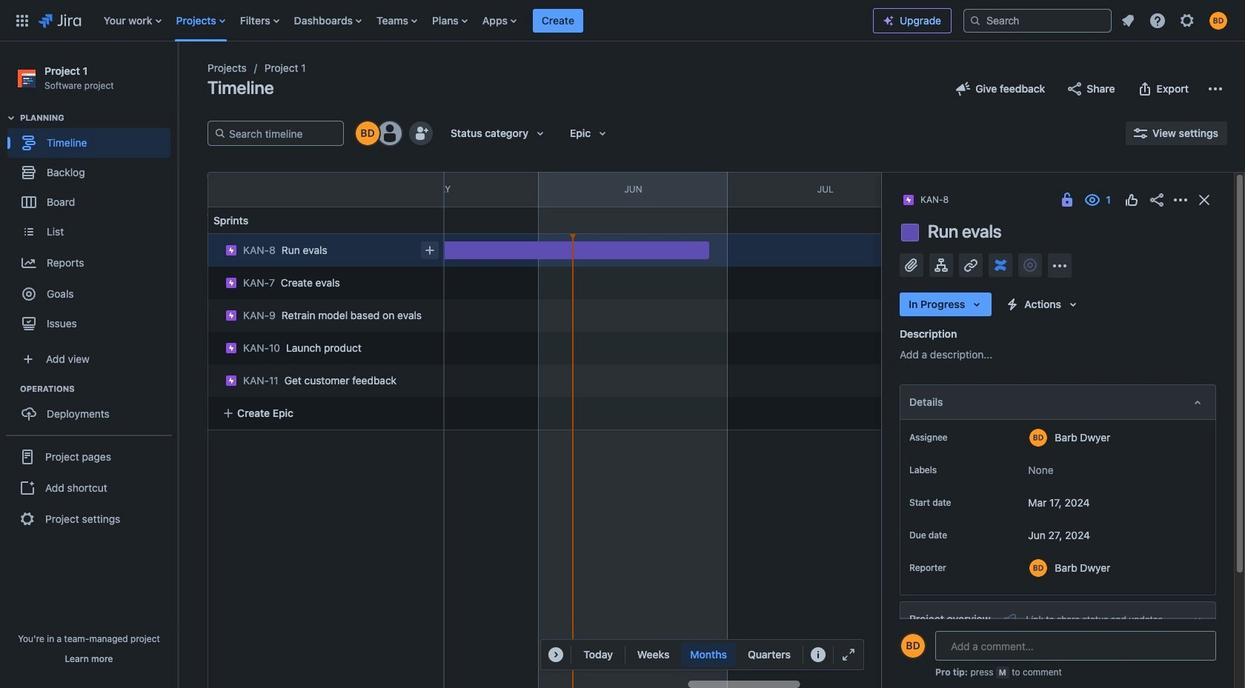 Task type: describe. For each thing, give the bounding box(es) containing it.
heading for planning icon
[[20, 112, 177, 124]]

sidebar element
[[0, 42, 178, 688]]

2 vertical spatial group
[[6, 435, 172, 540]]

1 column header from the left
[[155, 173, 344, 207]]

heading for operations image
[[20, 383, 177, 395]]

row header inside timeline grid
[[208, 172, 445, 208]]

search image
[[969, 14, 981, 26]]

add a child issue image
[[932, 256, 950, 274]]

2 column header from the left
[[923, 173, 1118, 207]]

Add a comment… field
[[935, 631, 1216, 661]]

Search timeline text field
[[226, 122, 337, 145]]

add people image
[[412, 125, 430, 142]]

copy link to issue image
[[946, 193, 958, 205]]

notifications image
[[1119, 11, 1137, 29]]

vote options: no one has voted for this issue yet. image
[[1123, 191, 1141, 209]]

legend image
[[809, 646, 827, 664]]

sidebar navigation image
[[162, 59, 194, 89]]

details element
[[900, 385, 1216, 420]]

2 epic image from the top
[[225, 375, 237, 387]]

planning image
[[2, 109, 20, 127]]

Search field
[[963, 9, 1112, 32]]

timeline view to show as group
[[628, 643, 800, 667]]



Task type: locate. For each thing, give the bounding box(es) containing it.
1 vertical spatial heading
[[20, 383, 177, 395]]

2 heading from the top
[[20, 383, 177, 395]]

row header
[[208, 172, 445, 208]]

link goals image
[[1021, 256, 1039, 274]]

timeline grid
[[60, 172, 1245, 688]]

0 vertical spatial group
[[7, 112, 177, 343]]

None search field
[[963, 9, 1112, 32]]

0 vertical spatial heading
[[20, 112, 177, 124]]

epic image
[[225, 277, 237, 289], [225, 375, 237, 387]]

cell
[[208, 234, 445, 267], [202, 262, 446, 299], [202, 295, 446, 332], [202, 328, 446, 365], [202, 360, 446, 397]]

jira image
[[39, 11, 81, 29], [39, 11, 81, 29]]

group for planning icon
[[7, 112, 177, 343]]

project overview element
[[900, 602, 1216, 637]]

actions image
[[1172, 191, 1189, 209]]

0 horizontal spatial column header
[[155, 173, 344, 207]]

appswitcher icon image
[[13, 11, 31, 29]]

group for operations image
[[7, 383, 177, 434]]

primary element
[[9, 0, 873, 41]]

group
[[7, 112, 177, 343], [7, 383, 177, 434], [6, 435, 172, 540]]

1 horizontal spatial list
[[1115, 7, 1236, 34]]

attach image
[[903, 256, 920, 274]]

list item
[[533, 0, 583, 41]]

1 horizontal spatial column header
[[923, 173, 1118, 207]]

1 vertical spatial epic image
[[225, 375, 237, 387]]

settings image
[[1178, 11, 1196, 29]]

list
[[96, 0, 873, 41], [1115, 7, 1236, 34]]

goal image
[[22, 288, 36, 301]]

0 vertical spatial epic image
[[225, 277, 237, 289]]

operations image
[[2, 380, 20, 398]]

1 vertical spatial group
[[7, 383, 177, 434]]

0 horizontal spatial list
[[96, 0, 873, 41]]

1 epic image from the top
[[225, 277, 237, 289]]

your profile and settings image
[[1209, 11, 1227, 29]]

1 heading from the top
[[20, 112, 177, 124]]

close image
[[1195, 191, 1213, 209]]

epic image
[[903, 194, 915, 206], [225, 245, 237, 256], [225, 310, 237, 322], [225, 342, 237, 354]]

enter full screen image
[[840, 646, 857, 664]]

banner
[[0, 0, 1245, 42]]

heading
[[20, 112, 177, 124], [20, 383, 177, 395]]

column header
[[155, 173, 344, 207], [923, 173, 1118, 207]]

export icon image
[[1136, 80, 1154, 98]]

create child issue image
[[421, 242, 439, 259]]

help image
[[1149, 11, 1167, 29]]



Task type: vqa. For each thing, say whether or not it's contained in the screenshot.
import icon
no



